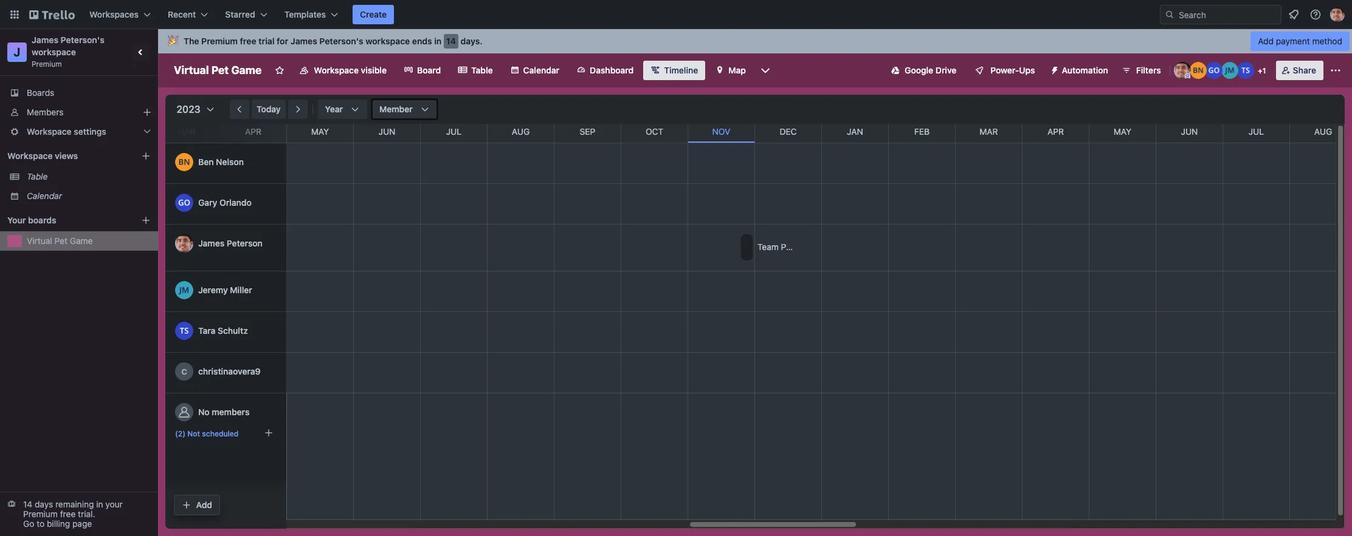 Task type: vqa. For each thing, say whether or not it's contained in the screenshot.
text box
no



Task type: locate. For each thing, give the bounding box(es) containing it.
virtual
[[174, 64, 209, 77], [27, 236, 52, 246]]

1 horizontal spatial aug
[[1314, 126, 1332, 137]]

0 vertical spatial game
[[231, 64, 262, 77]]

member
[[379, 104, 413, 114]]

aug
[[512, 126, 530, 137], [1314, 126, 1332, 137]]

pet
[[211, 64, 229, 77], [54, 236, 67, 246]]

0 horizontal spatial calendar
[[27, 191, 62, 201]]

ben
[[198, 157, 214, 167]]

table down workspace views on the left top of page
[[27, 171, 48, 182]]

pet up 2023 button
[[211, 64, 229, 77]]

your
[[7, 215, 26, 226]]

1 horizontal spatial jul
[[1249, 126, 1264, 137]]

add inside add button
[[196, 500, 212, 511]]

2 horizontal spatial james
[[291, 36, 317, 46]]

james left peterson
[[198, 238, 224, 249]]

board
[[417, 65, 441, 75]]

peterson's
[[61, 35, 105, 45], [319, 36, 363, 46]]

members link
[[0, 103, 158, 122]]

1 horizontal spatial ben nelson (bennelson96) image
[[1190, 62, 1207, 79]]

0 horizontal spatial free
[[60, 509, 76, 520]]

premium inside 14 days remaining in your premium free trial. go to billing page
[[23, 509, 58, 520]]

0 horizontal spatial jul
[[446, 126, 462, 137]]

banner
[[158, 29, 1352, 54]]

1 horizontal spatial virtual
[[174, 64, 209, 77]]

+ 1
[[1258, 66, 1266, 75]]

1 vertical spatial gary orlando (garyorlando) image
[[175, 194, 193, 212]]

may
[[311, 126, 329, 137], [1114, 126, 1132, 137]]

pet inside text box
[[211, 64, 229, 77]]

settings
[[74, 126, 106, 137]]

1 horizontal spatial calendar
[[523, 65, 559, 75]]

🎉
[[168, 36, 179, 46]]

2 may from the left
[[1114, 126, 1132, 137]]

0 horizontal spatial calendar link
[[27, 190, 151, 202]]

premium inside james peterson's workspace premium
[[32, 60, 62, 69]]

1 horizontal spatial jun
[[1181, 126, 1198, 137]]

2 apr from the left
[[1048, 126, 1064, 137]]

jeremy miller (jeremymiller198) image
[[1221, 62, 1238, 79]]

mar
[[177, 126, 196, 137], [980, 126, 998, 137]]

0 horizontal spatial add
[[196, 500, 212, 511]]

0 horizontal spatial mar
[[177, 126, 196, 137]]

power-ups button
[[966, 61, 1042, 80]]

premium
[[201, 36, 238, 46], [32, 60, 62, 69], [23, 509, 58, 520]]

0 vertical spatial workspace
[[314, 65, 359, 75]]

0 vertical spatial free
[[240, 36, 256, 46]]

0 vertical spatial add
[[1258, 36, 1274, 46]]

1 vertical spatial free
[[60, 509, 76, 520]]

0 horizontal spatial workspace
[[32, 47, 76, 57]]

schultz
[[218, 326, 248, 336]]

1 horizontal spatial pet
[[211, 64, 229, 77]]

1 vertical spatial 14
[[23, 500, 32, 510]]

ben nelson (bennelson96) image left jeremy miller (jeremymiller198) image
[[1190, 62, 1207, 79]]

0 vertical spatial calendar
[[523, 65, 559, 75]]

2 vertical spatial workspace
[[7, 151, 53, 161]]

virtual pet game down your boards with 1 items element
[[27, 236, 93, 246]]

today button
[[252, 100, 286, 119]]

add inside the add payment method link
[[1258, 36, 1274, 46]]

go to billing page link
[[23, 519, 92, 530]]

0 horizontal spatial table link
[[27, 171, 151, 183]]

1 vertical spatial workspace
[[27, 126, 72, 137]]

google drive
[[905, 65, 957, 75]]

free
[[240, 36, 256, 46], [60, 509, 76, 520]]

workspace down members
[[27, 126, 72, 137]]

Board name text field
[[168, 61, 268, 80]]

1 vertical spatial virtual pet game
[[27, 236, 93, 246]]

visible
[[361, 65, 387, 75]]

nelson
[[216, 157, 244, 167]]

1 horizontal spatial add
[[1258, 36, 1274, 46]]

workspace for workspace views
[[7, 151, 53, 161]]

0 vertical spatial gary orlando (garyorlando) image
[[1205, 62, 1222, 79]]

1 horizontal spatial james
[[198, 238, 224, 249]]

0 horizontal spatial apr
[[245, 126, 261, 137]]

0 vertical spatial in
[[434, 36, 442, 46]]

your
[[105, 500, 123, 510]]

scheduled
[[202, 430, 239, 439]]

0 vertical spatial virtual
[[174, 64, 209, 77]]

0 horizontal spatial pet
[[54, 236, 67, 246]]

miller
[[230, 285, 252, 295]]

feb
[[914, 126, 930, 137]]

premium inside banner
[[201, 36, 238, 46]]

0 vertical spatial calendar link
[[503, 61, 567, 80]]

1 vertical spatial table link
[[27, 171, 151, 183]]

jun down this member is an admin of this board. icon
[[1181, 126, 1198, 137]]

ups
[[1019, 65, 1035, 75]]

pet down your boards with 1 items element
[[54, 236, 67, 246]]

1 horizontal spatial virtual pet game
[[174, 64, 262, 77]]

payment
[[1276, 36, 1310, 46]]

member button
[[372, 100, 437, 119]]

james peterson (jamespeterson93) image
[[1330, 7, 1345, 22], [175, 235, 193, 253]]

jeremy
[[198, 285, 228, 295]]

14 left days.
[[446, 36, 456, 46]]

jun down member
[[379, 126, 395, 137]]

1 vertical spatial game
[[70, 236, 93, 246]]

0 horizontal spatial james peterson (jamespeterson93) image
[[175, 235, 193, 253]]

google drive icon image
[[891, 66, 900, 75]]

1 horizontal spatial calendar link
[[503, 61, 567, 80]]

(2) not scheduled
[[175, 430, 239, 439]]

james down back to home image
[[32, 35, 58, 45]]

1 vertical spatial premium
[[32, 60, 62, 69]]

0 horizontal spatial table
[[27, 171, 48, 182]]

virtual pet game down the
[[174, 64, 262, 77]]

james for james peterson's workspace premium
[[32, 35, 58, 45]]

calendar
[[523, 65, 559, 75], [27, 191, 62, 201]]

virtual pet game inside text box
[[174, 64, 262, 77]]

0 horizontal spatial jun
[[379, 126, 395, 137]]

drive
[[936, 65, 957, 75]]

2 mar from the left
[[980, 126, 998, 137]]

2 vertical spatial premium
[[23, 509, 58, 520]]

1 vertical spatial calendar
[[27, 191, 62, 201]]

workspace
[[366, 36, 410, 46], [32, 47, 76, 57]]

james
[[32, 35, 58, 45], [291, 36, 317, 46], [198, 238, 224, 249]]

1 horizontal spatial game
[[231, 64, 262, 77]]

workspace left views
[[7, 151, 53, 161]]

gary orlando (garyorlando) image left gary
[[175, 194, 193, 212]]

workspaces button
[[82, 5, 158, 24]]

1 horizontal spatial may
[[1114, 126, 1132, 137]]

1 vertical spatial add
[[196, 500, 212, 511]]

Search field
[[1175, 5, 1281, 24]]

1 horizontal spatial gary orlando (garyorlando) image
[[1205, 62, 1222, 79]]

orlando
[[220, 198, 252, 208]]

1 vertical spatial ben nelson (bennelson96) image
[[175, 153, 193, 171]]

board link
[[396, 61, 448, 80]]

1 jul from the left
[[446, 126, 462, 137]]

1 horizontal spatial workspace
[[366, 36, 410, 46]]

0 horizontal spatial peterson's
[[61, 35, 105, 45]]

14
[[446, 36, 456, 46], [23, 500, 32, 510]]

table down days.
[[471, 65, 493, 75]]

recent button
[[161, 5, 215, 24]]

1 vertical spatial james peterson (jamespeterson93) image
[[175, 235, 193, 253]]

0 horizontal spatial gary orlando (garyorlando) image
[[175, 194, 193, 212]]

go
[[23, 519, 34, 530]]

0 vertical spatial pet
[[211, 64, 229, 77]]

christinaovera9 (christinaovera9) image
[[175, 363, 193, 381]]

james peterson (jamespeterson93) image left james peterson
[[175, 235, 193, 253]]

james inside james peterson's workspace premium
[[32, 35, 58, 45]]

0 horizontal spatial james
[[32, 35, 58, 45]]

workspace inside button
[[314, 65, 359, 75]]

no members
[[198, 407, 249, 418]]

add board image
[[141, 216, 151, 226]]

0 vertical spatial 14
[[446, 36, 456, 46]]

workspace down "create" button
[[366, 36, 410, 46]]

1 mar from the left
[[177, 126, 196, 137]]

table link down days.
[[451, 61, 500, 80]]

1 horizontal spatial 14
[[446, 36, 456, 46]]

1 horizontal spatial james peterson (jamespeterson93) image
[[1330, 7, 1345, 22]]

0 vertical spatial table
[[471, 65, 493, 75]]

game
[[231, 64, 262, 77], [70, 236, 93, 246]]

table link down views
[[27, 171, 151, 183]]

gary orlando (garyorlando) image
[[1205, 62, 1222, 79], [175, 194, 193, 212]]

not
[[187, 430, 200, 439]]

virtual pet game
[[174, 64, 262, 77], [27, 236, 93, 246]]

automation button
[[1045, 61, 1116, 80]]

0 horizontal spatial in
[[96, 500, 103, 510]]

1 vertical spatial workspace
[[32, 47, 76, 57]]

1 vertical spatial virtual
[[27, 236, 52, 246]]

workspace
[[314, 65, 359, 75], [27, 126, 72, 137], [7, 151, 53, 161]]

in
[[434, 36, 442, 46], [96, 500, 103, 510]]

james right for
[[291, 36, 317, 46]]

1 vertical spatial in
[[96, 500, 103, 510]]

method
[[1312, 36, 1342, 46]]

gary orlando (garyorlando) image right this member is an admin of this board. icon
[[1205, 62, 1222, 79]]

2 jun from the left
[[1181, 126, 1198, 137]]

1 horizontal spatial table link
[[451, 61, 500, 80]]

automation
[[1062, 65, 1108, 75]]

game down your boards with 1 items element
[[70, 236, 93, 246]]

workspace inside popup button
[[27, 126, 72, 137]]

workspace right j
[[32, 47, 76, 57]]

peterson's down back to home image
[[61, 35, 105, 45]]

0 vertical spatial virtual pet game
[[174, 64, 262, 77]]

virtual down the
[[174, 64, 209, 77]]

in right ends
[[434, 36, 442, 46]]

1 horizontal spatial apr
[[1048, 126, 1064, 137]]

0 vertical spatial premium
[[201, 36, 238, 46]]

james peterson (jamespeterson93) image right the open information menu image
[[1330, 7, 1345, 22]]

1 horizontal spatial peterson's
[[319, 36, 363, 46]]

table link
[[451, 61, 500, 80], [27, 171, 151, 183]]

1 may from the left
[[311, 126, 329, 137]]

tara schultz (taraschultz7) image
[[175, 322, 193, 340]]

peterson's up workspace visible button
[[319, 36, 363, 46]]

calendar link
[[503, 61, 567, 80], [27, 190, 151, 202]]

your boards
[[7, 215, 56, 226]]

filters
[[1136, 65, 1161, 75]]

sep
[[580, 126, 595, 137]]

create a view image
[[141, 151, 151, 161]]

ends
[[412, 36, 432, 46]]

14 left the days
[[23, 500, 32, 510]]

virtual pet game link
[[27, 235, 151, 247]]

trial
[[259, 36, 275, 46]]

tara
[[198, 326, 215, 336]]

0 horizontal spatial may
[[311, 126, 329, 137]]

0 horizontal spatial 14
[[23, 500, 32, 510]]

game left star or unstar board image
[[231, 64, 262, 77]]

boards
[[27, 88, 54, 98]]

workspace down '🎉 the premium free trial for james peterson's workspace ends in 14 days.'
[[314, 65, 359, 75]]

ben nelson (bennelson96) image
[[1190, 62, 1207, 79], [175, 153, 193, 171]]

ben nelson (bennelson96) image left ben
[[175, 153, 193, 171]]

1 horizontal spatial mar
[[980, 126, 998, 137]]

dashboard
[[590, 65, 634, 75]]

templates
[[284, 9, 326, 19]]

virtual down boards
[[27, 236, 52, 246]]

0 horizontal spatial aug
[[512, 126, 530, 137]]

0 vertical spatial ben nelson (bennelson96) image
[[1190, 62, 1207, 79]]

in left your
[[96, 500, 103, 510]]

0 vertical spatial james peterson (jamespeterson93) image
[[1330, 7, 1345, 22]]



Task type: describe. For each thing, give the bounding box(es) containing it.
trial.
[[78, 509, 95, 520]]

add for add payment method
[[1258, 36, 1274, 46]]

1 apr from the left
[[245, 126, 261, 137]]

workspaces
[[89, 9, 139, 19]]

0 horizontal spatial game
[[70, 236, 93, 246]]

members
[[27, 107, 64, 117]]

days
[[35, 500, 53, 510]]

🎉 the premium free trial for james peterson's workspace ends in 14 days.
[[168, 36, 483, 46]]

year
[[325, 104, 343, 114]]

this member is an admin of this board. image
[[1185, 74, 1190, 79]]

create
[[360, 9, 387, 19]]

back to home image
[[29, 5, 75, 24]]

primary element
[[0, 0, 1352, 29]]

tara schultz
[[198, 326, 248, 336]]

sm image
[[1045, 61, 1062, 78]]

workspace navigation collapse icon image
[[133, 44, 150, 61]]

gary orlando
[[198, 198, 252, 208]]

remaining
[[55, 500, 94, 510]]

2023
[[177, 104, 200, 115]]

add payment method link
[[1251, 32, 1350, 51]]

power-
[[991, 65, 1019, 75]]

workspace for workspace visible
[[314, 65, 359, 75]]

jan
[[847, 126, 863, 137]]

boards link
[[0, 83, 158, 103]]

workspace for workspace settings
[[27, 126, 72, 137]]

workspace settings button
[[0, 122, 158, 142]]

google drive button
[[884, 61, 964, 80]]

open information menu image
[[1310, 9, 1322, 21]]

1 horizontal spatial table
[[471, 65, 493, 75]]

boards
[[28, 215, 56, 226]]

share
[[1293, 65, 1316, 75]]

game inside text box
[[231, 64, 262, 77]]

c
[[181, 367, 187, 377]]

1 vertical spatial table
[[27, 171, 48, 182]]

ben nelson
[[198, 157, 244, 167]]

j
[[14, 45, 20, 59]]

for
[[277, 36, 288, 46]]

starred
[[225, 9, 255, 19]]

power-ups
[[991, 65, 1035, 75]]

+
[[1258, 66, 1263, 75]]

workspace views
[[7, 151, 78, 161]]

timeline link
[[643, 61, 705, 80]]

no
[[198, 407, 210, 418]]

recent
[[168, 9, 196, 19]]

workspace settings
[[27, 126, 106, 137]]

map
[[729, 65, 746, 75]]

add payment method
[[1258, 36, 1342, 46]]

star or unstar board image
[[275, 66, 285, 75]]

year button
[[318, 100, 367, 119]]

0 vertical spatial table link
[[451, 61, 500, 80]]

1 vertical spatial pet
[[54, 236, 67, 246]]

0 vertical spatial workspace
[[366, 36, 410, 46]]

2023 button
[[170, 100, 216, 119]]

james for james peterson
[[198, 238, 224, 249]]

nov
[[712, 126, 730, 137]]

(2) not scheduled button
[[171, 424, 278, 444]]

2 jul from the left
[[1249, 126, 1264, 137]]

gary
[[198, 198, 217, 208]]

in inside 14 days remaining in your premium free trial. go to billing page
[[96, 500, 103, 510]]

workspace visible
[[314, 65, 387, 75]]

free inside 14 days remaining in your premium free trial. go to billing page
[[60, 509, 76, 520]]

customize views image
[[759, 64, 771, 77]]

starred button
[[218, 5, 275, 24]]

christinaovera9
[[198, 367, 261, 377]]

workspace inside james peterson's workspace premium
[[32, 47, 76, 57]]

0 horizontal spatial ben nelson (bennelson96) image
[[175, 153, 193, 171]]

virtual inside text box
[[174, 64, 209, 77]]

1 horizontal spatial in
[[434, 36, 442, 46]]

james peterson
[[198, 238, 263, 249]]

templates button
[[277, 5, 345, 24]]

14 inside 14 days remaining in your premium free trial. go to billing page
[[23, 500, 32, 510]]

search image
[[1165, 10, 1175, 19]]

peterson
[[227, 238, 263, 249]]

to
[[37, 519, 44, 530]]

create button
[[353, 5, 394, 24]]

days.
[[461, 36, 483, 46]]

your boards with 1 items element
[[7, 213, 123, 228]]

peterson's inside james peterson's workspace premium
[[61, 35, 105, 45]]

jeremy miller (jeremymiller198) image
[[175, 281, 193, 300]]

add for add
[[196, 500, 212, 511]]

billing
[[47, 519, 70, 530]]

0 horizontal spatial virtual pet game
[[27, 236, 93, 246]]

1 aug from the left
[[512, 126, 530, 137]]

2 aug from the left
[[1314, 126, 1332, 137]]

1
[[1263, 66, 1266, 75]]

dec
[[780, 126, 797, 137]]

jeremy miller
[[198, 285, 252, 295]]

james peterson's workspace link
[[32, 35, 107, 57]]

timeline
[[664, 65, 698, 75]]

1 vertical spatial calendar link
[[27, 190, 151, 202]]

tara schultz (taraschultz7) image
[[1237, 62, 1254, 79]]

the
[[184, 36, 199, 46]]

dashboard link
[[569, 61, 641, 80]]

share button
[[1276, 61, 1324, 80]]

james peterson (jamespeterson93) image
[[1174, 62, 1191, 79]]

1 jun from the left
[[379, 126, 395, 137]]

workspace visible button
[[292, 61, 394, 80]]

page
[[72, 519, 92, 530]]

show menu image
[[1330, 64, 1342, 77]]

views
[[55, 151, 78, 161]]

confetti image
[[168, 36, 179, 46]]

banner containing 🎉
[[158, 29, 1352, 54]]

members
[[212, 407, 249, 418]]

filters button
[[1118, 61, 1165, 80]]

google
[[905, 65, 933, 75]]

0 horizontal spatial virtual
[[27, 236, 52, 246]]

add button
[[174, 496, 219, 516]]

0 notifications image
[[1287, 7, 1301, 22]]

oct
[[646, 126, 663, 137]]

1 horizontal spatial free
[[240, 36, 256, 46]]

map link
[[708, 61, 753, 80]]

today
[[257, 104, 281, 114]]



